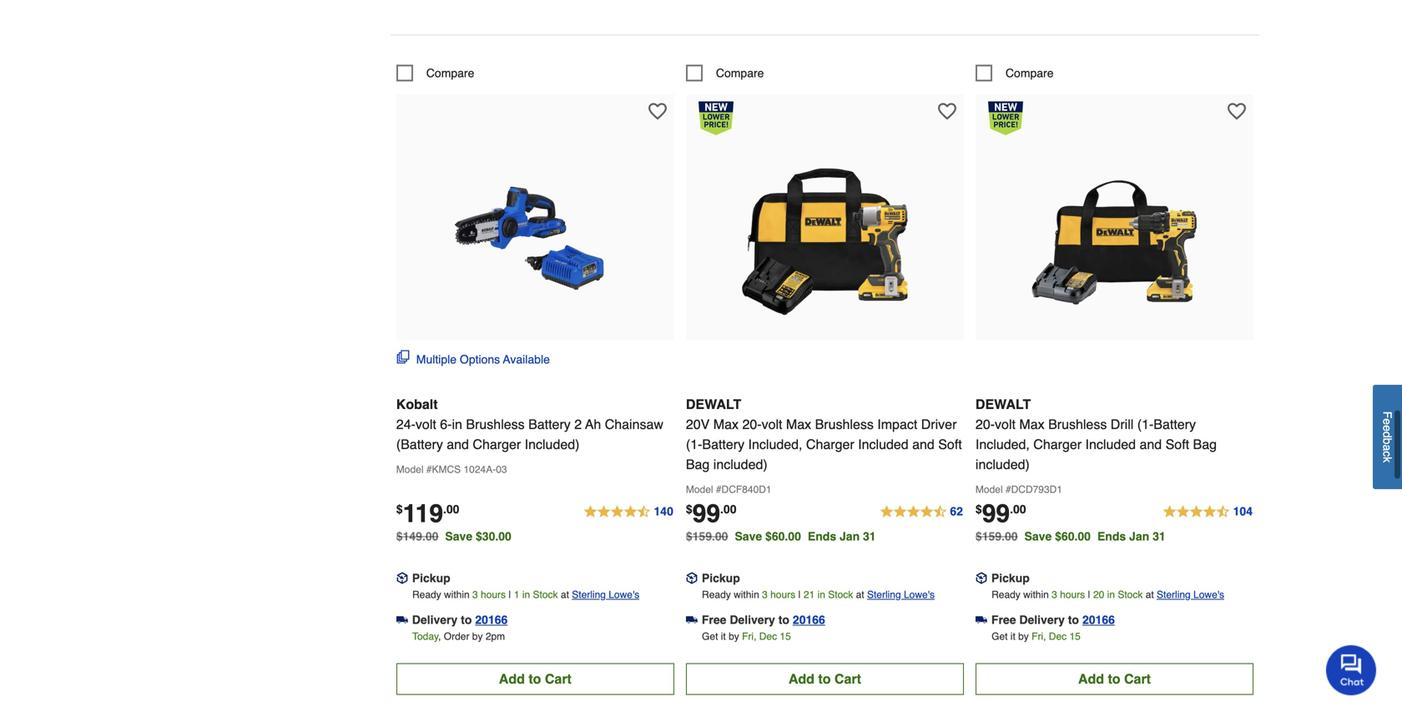 Task type: vqa. For each thing, say whether or not it's contained in the screenshot.
Ready
yes



Task type: locate. For each thing, give the bounding box(es) containing it.
free delivery to 20166 for 20
[[992, 613, 1116, 627]]

| for 20
[[1088, 589, 1091, 601]]

0 horizontal spatial compare
[[427, 66, 475, 80]]

it for ready within 3 hours | 21 in stock at sterling lowe's
[[721, 631, 726, 643]]

$ inside $ 119 .00
[[396, 503, 403, 516]]

.00
[[443, 503, 460, 516], [721, 503, 737, 516], [1010, 503, 1027, 516]]

lowe's
[[609, 589, 640, 601], [904, 589, 935, 601], [1194, 589, 1225, 601]]

0 horizontal spatial dewalt
[[686, 397, 742, 412]]

within left 21
[[734, 589, 760, 601]]

0 horizontal spatial get it by fri, dec 15
[[702, 631, 791, 643]]

add to cart
[[499, 671, 572, 687], [789, 671, 862, 687], [1079, 671, 1152, 687]]

truck filled image for ready within 3 hours | 21 in stock at sterling lowe's
[[686, 614, 698, 626]]

free delivery to 20166 down 21
[[702, 613, 826, 627]]

volt inside dewalt 20-volt max brushless drill (1-battery included, charger included and soft bag included)
[[995, 417, 1016, 432]]

1 $ 99 .00 from the left
[[686, 499, 737, 528]]

at right 21
[[856, 589, 865, 601]]

0 horizontal spatial model
[[396, 464, 424, 476]]

2 dec from the left
[[1049, 631, 1067, 643]]

1 sterling from the left
[[572, 589, 606, 601]]

lowe's down 62 button
[[904, 589, 935, 601]]

1 horizontal spatial add to cart button
[[686, 663, 964, 695]]

1
[[514, 589, 520, 601]]

0 horizontal spatial included)
[[714, 457, 768, 472]]

$159.00 for 104
[[976, 530, 1018, 543]]

charger inside dewalt 20-volt max brushless drill (1-battery included, charger included and soft bag included)
[[1034, 437, 1082, 452]]

20166 button up 2pm at bottom left
[[475, 612, 508, 628]]

1 actual price $99.00 element from the left
[[686, 499, 737, 528]]

2 31 from the left
[[1153, 530, 1166, 543]]

sterling right 1
[[572, 589, 606, 601]]

$159.00 down the model # dcf840d1
[[686, 530, 729, 543]]

(1- right drill
[[1138, 417, 1154, 432]]

sterling lowe's button
[[572, 587, 640, 603], [868, 587, 935, 603], [1157, 587, 1225, 603]]

2 99 from the left
[[983, 499, 1010, 528]]

$159.00 for 62
[[686, 530, 729, 543]]

1 horizontal spatial get
[[992, 631, 1008, 643]]

03
[[496, 464, 507, 476]]

free delivery to 20166
[[702, 613, 826, 627], [992, 613, 1116, 627]]

within for ready within 3 hours | 1 in stock at sterling lowe's
[[444, 589, 470, 601]]

2 $ from the left
[[686, 503, 693, 516]]

multiple
[[417, 353, 457, 366]]

3 heart outline image from the left
[[1228, 102, 1247, 121]]

1 horizontal spatial stock
[[829, 589, 854, 601]]

dec down ready within 3 hours | 20 in stock at sterling lowe's
[[1049, 631, 1067, 643]]

0 horizontal spatial 20166 button
[[475, 612, 508, 628]]

2 horizontal spatial model
[[976, 484, 1003, 496]]

battery up included)
[[529, 417, 571, 432]]

3 sterling from the left
[[1157, 589, 1191, 601]]

$159.00 save $60.00 ends jan 31 for 104
[[976, 530, 1166, 543]]

ends jan 31 element for 104
[[1098, 530, 1173, 543]]

at
[[561, 589, 569, 601], [856, 589, 865, 601], [1146, 589, 1155, 601]]

0 horizontal spatial add to cart
[[499, 671, 572, 687]]

# for kobalt 24-volt 6-in brushless battery 2 ah chainsaw (battery and charger included)
[[427, 464, 432, 476]]

model # dcd793d1
[[976, 484, 1063, 496]]

sterling lowe's button for ready within 3 hours | 1 in stock at sterling lowe's
[[572, 587, 640, 603]]

2 horizontal spatial delivery
[[1020, 613, 1065, 627]]

model # dcf840d1
[[686, 484, 772, 496]]

1 volt from the left
[[416, 417, 437, 432]]

0 horizontal spatial lowe's
[[609, 589, 640, 601]]

0 horizontal spatial pickup image
[[396, 573, 408, 584]]

cart
[[545, 671, 572, 687], [835, 671, 862, 687], [1125, 671, 1152, 687]]

0 horizontal spatial $ 99 .00
[[686, 499, 737, 528]]

ready
[[412, 589, 441, 601], [702, 589, 731, 601], [992, 589, 1021, 601]]

model
[[396, 464, 424, 476], [686, 484, 714, 496], [976, 484, 1003, 496]]

3 for 20
[[1052, 589, 1058, 601]]

max inside dewalt 20-volt max brushless drill (1-battery included, charger included and soft bag included)
[[1020, 417, 1045, 432]]

ends jan 31 element
[[808, 530, 883, 543], [1098, 530, 1173, 543]]

20166 button down 21
[[793, 612, 826, 628]]

$ up $149.00
[[396, 503, 403, 516]]

0 horizontal spatial 3
[[473, 589, 478, 601]]

1 horizontal spatial ready
[[702, 589, 731, 601]]

2 within from the left
[[734, 589, 760, 601]]

.00 down the model # dcf840d1
[[721, 503, 737, 516]]

$149.00
[[396, 530, 439, 543]]

dewalt inside dewalt 20v max 20-volt max brushless impact driver (1-battery included, charger included and soft bag included)
[[686, 397, 742, 412]]

save down dcd793d1
[[1025, 530, 1052, 543]]

kobalt
[[396, 397, 438, 412]]

hours left 1
[[481, 589, 506, 601]]

15 down ready within 3 hours | 20 in stock at sterling lowe's
[[1070, 631, 1081, 643]]

0 horizontal spatial cart
[[545, 671, 572, 687]]

1 horizontal spatial |
[[799, 589, 801, 601]]

1 20166 button from the left
[[475, 612, 508, 628]]

2 horizontal spatial lowe's
[[1194, 589, 1225, 601]]

$ 99 .00
[[686, 499, 737, 528], [976, 499, 1027, 528]]

b
[[1382, 438, 1395, 445]]

20- inside dewalt 20v max 20-volt max brushless impact driver (1-battery included, charger included and soft bag included)
[[743, 417, 762, 432]]

model # kmcs 1024a-03
[[396, 464, 507, 476]]

| left 21
[[799, 589, 801, 601]]

by for ready within 3 hours | 21 in stock at sterling lowe's
[[729, 631, 740, 643]]

2 stock from the left
[[829, 589, 854, 601]]

at for 1
[[561, 589, 569, 601]]

heart outline image for new lower price image
[[1228, 102, 1247, 121]]

0 horizontal spatial ends
[[808, 530, 837, 543]]

charger for brushless
[[473, 437, 521, 452]]

dec
[[760, 631, 777, 643], [1049, 631, 1067, 643]]

3 volt from the left
[[995, 417, 1016, 432]]

get it by fri, dec 15 down ready within 3 hours | 21 in stock at sterling lowe's
[[702, 631, 791, 643]]

add to cart button
[[396, 663, 675, 695], [686, 663, 964, 695], [976, 663, 1254, 695]]

fri, for ready within 3 hours | 21 in stock at sterling lowe's
[[742, 631, 757, 643]]

add
[[499, 671, 525, 687], [789, 671, 815, 687], [1079, 671, 1105, 687]]

in right 1
[[523, 589, 530, 601]]

0 horizontal spatial add
[[499, 671, 525, 687]]

actual price $99.00 element
[[686, 499, 737, 528], [976, 499, 1027, 528]]

sterling right 21
[[868, 589, 902, 601]]

0 horizontal spatial .00
[[443, 503, 460, 516]]

0 vertical spatial (1-
[[1138, 417, 1154, 432]]

battery
[[529, 417, 571, 432], [1154, 417, 1197, 432], [703, 437, 745, 452]]

3 hours from the left
[[1061, 589, 1086, 601]]

2 $ 99 .00 from the left
[[976, 499, 1027, 528]]

20- right 20v
[[743, 417, 762, 432]]

hours
[[481, 589, 506, 601], [771, 589, 796, 601], [1061, 589, 1086, 601]]

in for ready within 3 hours | 20 in stock at sterling lowe's
[[1108, 589, 1116, 601]]

$ right the 140
[[686, 503, 693, 516]]

1 horizontal spatial $159.00 save $60.00 ends jan 31
[[976, 530, 1166, 543]]

20166 up 2pm at bottom left
[[475, 613, 508, 627]]

e up b
[[1382, 425, 1395, 432]]

3 brushless from the left
[[1049, 417, 1108, 432]]

1 horizontal spatial get it by fri, dec 15
[[992, 631, 1081, 643]]

2 soft from the left
[[1166, 437, 1190, 452]]

99 down "model # dcd793d1"
[[983, 499, 1010, 528]]

to
[[461, 613, 472, 627], [779, 613, 790, 627], [1069, 613, 1080, 627], [529, 671, 541, 687], [819, 671, 831, 687], [1108, 671, 1121, 687]]

bag up 104 button
[[1194, 437, 1217, 452]]

brushless inside kobalt 24-volt 6-in brushless battery 2 ah chainsaw (battery and charger included)
[[466, 417, 525, 432]]

impact
[[878, 417, 918, 432]]

2 by from the left
[[729, 631, 740, 643]]

2 fri, from the left
[[1032, 631, 1047, 643]]

2 20166 button from the left
[[793, 612, 826, 628]]

3 pickup from the left
[[992, 572, 1030, 585]]

1 horizontal spatial savings save $60.00 element
[[1025, 530, 1173, 543]]

4.5 stars image containing 104
[[1163, 502, 1254, 522]]

2 horizontal spatial add
[[1079, 671, 1105, 687]]

20166 down 21
[[793, 613, 826, 627]]

1 horizontal spatial 31
[[1153, 530, 1166, 543]]

2 it from the left
[[1011, 631, 1016, 643]]

1 truck filled image from the left
[[686, 614, 698, 626]]

1 horizontal spatial free
[[992, 613, 1017, 627]]

soft
[[939, 437, 963, 452], [1166, 437, 1190, 452]]

1 brushless from the left
[[466, 417, 525, 432]]

20166 button
[[475, 612, 508, 628], [793, 612, 826, 628], [1083, 612, 1116, 628]]

2 heart outline image from the left
[[938, 102, 957, 121]]

get it by fri, dec 15 down ready within 3 hours | 20 in stock at sterling lowe's
[[992, 631, 1081, 643]]

1 ends jan 31 element from the left
[[808, 530, 883, 543]]

soft up 104 button
[[1166, 437, 1190, 452]]

sterling lowe's button for ready within 3 hours | 21 in stock at sterling lowe's
[[868, 587, 935, 603]]

compare
[[427, 66, 475, 80], [716, 66, 764, 80], [1006, 66, 1054, 80]]

2 horizontal spatial volt
[[995, 417, 1016, 432]]

2 horizontal spatial add to cart button
[[976, 663, 1254, 695]]

fri, down ready within 3 hours | 20 in stock at sterling lowe's
[[1032, 631, 1047, 643]]

$159.00 save $60.00 ends jan 31 down 'dcf840d1'
[[686, 530, 876, 543]]

delivery for ready within 3 hours | 21 in stock at sterling lowe's
[[730, 613, 776, 627]]

20166 for ready within 3 hours | 21 in stock at sterling lowe's
[[793, 613, 826, 627]]

savings save $60.00 element up 20
[[1025, 530, 1173, 543]]

dewalt
[[686, 397, 742, 412], [976, 397, 1032, 412]]

bag inside dewalt 20v max 20-volt max brushless impact driver (1-battery included, charger included and soft bag included)
[[686, 457, 710, 472]]

3 4.5 stars image from the left
[[1163, 502, 1254, 522]]

$ for 62
[[686, 503, 693, 516]]

compare for 5014148439 element
[[716, 66, 764, 80]]

2 pickup image from the left
[[686, 573, 698, 584]]

included, up 'dcf840d1'
[[749, 437, 803, 452]]

included, inside dewalt 20v max 20-volt max brushless impact driver (1-battery included, charger included and soft bag included)
[[749, 437, 803, 452]]

3 max from the left
[[1020, 417, 1045, 432]]

delivery up , at the left bottom of the page
[[412, 613, 458, 627]]

1 horizontal spatial lowe's
[[904, 589, 935, 601]]

20166 for ready within 3 hours | 20 in stock at sterling lowe's
[[1083, 613, 1116, 627]]

1 horizontal spatial 20166
[[793, 613, 826, 627]]

0 horizontal spatial included,
[[749, 437, 803, 452]]

delivery down ready within 3 hours | 21 in stock at sterling lowe's
[[730, 613, 776, 627]]

1 31 from the left
[[863, 530, 876, 543]]

fri, for ready within 3 hours | 20 in stock at sterling lowe's
[[1032, 631, 1047, 643]]

1 20- from the left
[[743, 417, 762, 432]]

model for 24-volt 6-in brushless battery 2 ah chainsaw (battery and charger included)
[[396, 464, 424, 476]]

order
[[444, 631, 470, 643]]

99
[[693, 499, 721, 528], [983, 499, 1010, 528]]

2 add from the left
[[789, 671, 815, 687]]

model for 20v max 20-volt max brushless impact driver (1-battery included, charger included and soft bag included)
[[686, 484, 714, 496]]

1 horizontal spatial within
[[734, 589, 760, 601]]

.00 for 104
[[1010, 503, 1027, 516]]

140 button
[[583, 502, 675, 522]]

1 horizontal spatial ends
[[1098, 530, 1127, 543]]

included, up "model # dcd793d1"
[[976, 437, 1030, 452]]

0 horizontal spatial and
[[447, 437, 469, 452]]

3 ready from the left
[[992, 589, 1021, 601]]

fri, down ready within 3 hours | 21 in stock at sterling lowe's
[[742, 631, 757, 643]]

2 truck filled image from the left
[[976, 614, 988, 626]]

1 $159.00 save $60.00 ends jan 31 from the left
[[686, 530, 876, 543]]

it
[[721, 631, 726, 643], [1011, 631, 1016, 643]]

1 horizontal spatial add
[[789, 671, 815, 687]]

0 horizontal spatial pickup
[[412, 572, 451, 585]]

2 compare from the left
[[716, 66, 764, 80]]

in up the model # kmcs 1024a-03
[[452, 417, 463, 432]]

3 sterling lowe's button from the left
[[1157, 587, 1225, 603]]

4.5 stars image containing 140
[[583, 502, 675, 522]]

0 horizontal spatial stock
[[533, 589, 558, 601]]

1 included) from the left
[[714, 457, 768, 472]]

2 dewalt from the left
[[976, 397, 1032, 412]]

in
[[452, 417, 463, 432], [523, 589, 530, 601], [818, 589, 826, 601], [1108, 589, 1116, 601]]

ready within 3 hours | 1 in stock at sterling lowe's
[[412, 589, 640, 601]]

ends
[[808, 530, 837, 543], [1098, 530, 1127, 543]]

0 horizontal spatial |
[[509, 589, 511, 601]]

1 horizontal spatial $
[[686, 503, 693, 516]]

140
[[654, 505, 674, 518]]

.00 up $149.00 save $30.00
[[443, 503, 460, 516]]

sterling right 20
[[1157, 589, 1191, 601]]

lowe's down 140 button
[[609, 589, 640, 601]]

0 horizontal spatial save
[[445, 530, 473, 543]]

(1-
[[1138, 417, 1154, 432], [686, 437, 703, 452]]

lowe's for ready within 3 hours | 20 in stock at sterling lowe's
[[1194, 589, 1225, 601]]

2 horizontal spatial 4.5 stars image
[[1163, 502, 1254, 522]]

volt left 6-
[[416, 417, 437, 432]]

2 pickup from the left
[[702, 572, 740, 585]]

included,
[[749, 437, 803, 452], [976, 437, 1030, 452]]

2 4.5 stars image from the left
[[880, 502, 964, 522]]

bag
[[1194, 437, 1217, 452], [686, 457, 710, 472]]

2 sterling from the left
[[868, 589, 902, 601]]

compare inside 5014148439 element
[[716, 66, 764, 80]]

(1- down 20v
[[686, 437, 703, 452]]

4.5 stars image
[[583, 502, 675, 522], [880, 502, 964, 522], [1163, 502, 1254, 522]]

1 horizontal spatial included,
[[976, 437, 1030, 452]]

2 at from the left
[[856, 589, 865, 601]]

0 vertical spatial bag
[[1194, 437, 1217, 452]]

1 at from the left
[[561, 589, 569, 601]]

model left 'dcf840d1'
[[686, 484, 714, 496]]

2 brushless from the left
[[815, 417, 874, 432]]

2 | from the left
[[799, 589, 801, 601]]

| for 21
[[799, 589, 801, 601]]

jan up ready within 3 hours | 20 in stock at sterling lowe's
[[1130, 530, 1150, 543]]

0 horizontal spatial bag
[[686, 457, 710, 472]]

# for dewalt 20v max 20-volt max brushless impact driver (1-battery included, charger included and soft bag included)
[[716, 484, 722, 496]]

get it by fri, dec 15 for ready within 3 hours | 20 in stock at sterling lowe's
[[992, 631, 1081, 643]]

included
[[859, 437, 909, 452], [1086, 437, 1137, 452]]

a
[[1382, 445, 1395, 451]]

1 compare from the left
[[427, 66, 475, 80]]

f
[[1382, 412, 1395, 419]]

.00 inside $ 119 .00
[[443, 503, 460, 516]]

2 sterling lowe's button from the left
[[868, 587, 935, 603]]

$60.00 down 'dcf840d1'
[[766, 530, 802, 543]]

jan
[[840, 530, 860, 543], [1130, 530, 1150, 543]]

kmcs
[[432, 464, 461, 476]]

3 left 21
[[762, 589, 768, 601]]

3 delivery from the left
[[1020, 613, 1065, 627]]

0 horizontal spatial fri,
[[742, 631, 757, 643]]

model down (battery
[[396, 464, 424, 476]]

$60.00
[[766, 530, 802, 543], [1056, 530, 1091, 543]]

battery inside dewalt 20v max 20-volt max brushless impact driver (1-battery included, charger included and soft bag included)
[[703, 437, 745, 452]]

2 charger from the left
[[807, 437, 855, 452]]

20166
[[475, 613, 508, 627], [793, 613, 826, 627], [1083, 613, 1116, 627]]

20166 down 20
[[1083, 613, 1116, 627]]

and
[[447, 437, 469, 452], [913, 437, 935, 452], [1140, 437, 1163, 452]]

$60.00 down dcd793d1
[[1056, 530, 1091, 543]]

stock right 1
[[533, 589, 558, 601]]

0 horizontal spatial at
[[561, 589, 569, 601]]

0 horizontal spatial free delivery to 20166
[[702, 613, 826, 627]]

2 horizontal spatial cart
[[1125, 671, 1152, 687]]

volt
[[416, 417, 437, 432], [762, 417, 783, 432], [995, 417, 1016, 432]]

savings save $60.00 element up 21
[[735, 530, 883, 543]]

15
[[780, 631, 791, 643], [1070, 631, 1081, 643]]

pickup image
[[396, 573, 408, 584], [686, 573, 698, 584], [976, 573, 988, 584]]

$ for 104
[[976, 503, 983, 516]]

ends jan 31 element up ready within 3 hours | 21 in stock at sterling lowe's
[[808, 530, 883, 543]]

brushless left drill
[[1049, 417, 1108, 432]]

2 free from the left
[[992, 613, 1017, 627]]

2 ends from the left
[[1098, 530, 1127, 543]]

savings save $60.00 element for 104
[[1025, 530, 1173, 543]]

truck filled image
[[686, 614, 698, 626], [976, 614, 988, 626]]

(1- inside dewalt 20v max 20-volt max brushless impact driver (1-battery included, charger included and soft bag included)
[[686, 437, 703, 452]]

included down 'impact'
[[859, 437, 909, 452]]

1 horizontal spatial pickup image
[[686, 573, 698, 584]]

e
[[1382, 419, 1395, 425], [1382, 425, 1395, 432]]

at right 20
[[1146, 589, 1155, 601]]

pickup for ready within 3 hours | 1 in stock at sterling lowe's
[[412, 572, 451, 585]]

jan up ready within 3 hours | 21 in stock at sterling lowe's
[[840, 530, 860, 543]]

2 horizontal spatial sterling lowe's button
[[1157, 587, 1225, 603]]

$ 119 .00
[[396, 499, 460, 528]]

3 lowe's from the left
[[1194, 589, 1225, 601]]

2 horizontal spatial add to cart
[[1079, 671, 1152, 687]]

0 horizontal spatial ready
[[412, 589, 441, 601]]

1 vertical spatial bag
[[686, 457, 710, 472]]

2 horizontal spatial #
[[1006, 484, 1012, 496]]

model for 20-volt max brushless drill (1-battery included, charger included and soft bag included)
[[976, 484, 1003, 496]]

31 down 104 button
[[1153, 530, 1166, 543]]

volt inside dewalt 20v max 20-volt max brushless impact driver (1-battery included, charger included and soft bag included)
[[762, 417, 783, 432]]

volt inside kobalt 24-volt 6-in brushless battery 2 ah chainsaw (battery and charger included)
[[416, 417, 437, 432]]

free for ready within 3 hours | 20 in stock at sterling lowe's
[[992, 613, 1017, 627]]

1 get from the left
[[702, 631, 718, 643]]

3 for 1
[[473, 589, 478, 601]]

hours left 20
[[1061, 589, 1086, 601]]

1 by from the left
[[472, 631, 483, 643]]

.00 down "model # dcd793d1"
[[1010, 503, 1027, 516]]

1 horizontal spatial was price $159.00 element
[[976, 526, 1025, 543]]

2 horizontal spatial $
[[976, 503, 983, 516]]

2 horizontal spatial .00
[[1010, 503, 1027, 516]]

20- inside dewalt 20-volt max brushless drill (1-battery included, charger included and soft bag included)
[[976, 417, 995, 432]]

0 horizontal spatial 20166
[[475, 613, 508, 627]]

it for ready within 3 hours | 20 in stock at sterling lowe's
[[1011, 631, 1016, 643]]

31 for 62
[[863, 530, 876, 543]]

2 3 from the left
[[762, 589, 768, 601]]

1 horizontal spatial soft
[[1166, 437, 1190, 452]]

3 within from the left
[[1024, 589, 1049, 601]]

by
[[472, 631, 483, 643], [729, 631, 740, 643], [1019, 631, 1029, 643]]

brushless
[[466, 417, 525, 432], [815, 417, 874, 432], [1049, 417, 1108, 432]]

jan for 104
[[1130, 530, 1150, 543]]

in right 20
[[1108, 589, 1116, 601]]

f e e d b a c k button
[[1374, 385, 1403, 489]]

and inside dewalt 20-volt max brushless drill (1-battery included, charger included and soft bag included)
[[1140, 437, 1163, 452]]

ends jan 31 element up ready within 3 hours | 20 in stock at sterling lowe's
[[1098, 530, 1173, 543]]

0 horizontal spatial savings save $60.00 element
[[735, 530, 883, 543]]

0 horizontal spatial (1-
[[686, 437, 703, 452]]

1 ends from the left
[[808, 530, 837, 543]]

2 $159.00 save $60.00 ends jan 31 from the left
[[976, 530, 1166, 543]]

hours left 21
[[771, 589, 796, 601]]

ends up ready within 3 hours | 20 in stock at sterling lowe's
[[1098, 530, 1127, 543]]

1 stock from the left
[[533, 589, 558, 601]]

dewalt inside dewalt 20-volt max brushless drill (1-battery included, charger included and soft bag included)
[[976, 397, 1032, 412]]

0 horizontal spatial 99
[[693, 499, 721, 528]]

delivery down ready within 3 hours | 20 in stock at sterling lowe's
[[1020, 613, 1065, 627]]

1 | from the left
[[509, 589, 511, 601]]

1 99 from the left
[[693, 499, 721, 528]]

battery right drill
[[1154, 417, 1197, 432]]

dewalt for max
[[686, 397, 742, 412]]

save down 'dcf840d1'
[[735, 530, 763, 543]]

| left 1
[[509, 589, 511, 601]]

15 for 20
[[1070, 631, 1081, 643]]

2 $159.00 from the left
[[976, 530, 1018, 543]]

| left 20
[[1088, 589, 1091, 601]]

2 free delivery to 20166 from the left
[[992, 613, 1116, 627]]

0 horizontal spatial truck filled image
[[686, 614, 698, 626]]

0 horizontal spatial jan
[[840, 530, 860, 543]]

2 horizontal spatial pickup
[[992, 572, 1030, 585]]

included) inside dewalt 20v max 20-volt max brushless impact driver (1-battery included, charger included and soft bag included)
[[714, 457, 768, 472]]

2 add to cart from the left
[[789, 671, 862, 687]]

$159.00
[[686, 530, 729, 543], [976, 530, 1018, 543]]

0 horizontal spatial add to cart button
[[396, 663, 675, 695]]

0 horizontal spatial #
[[427, 464, 432, 476]]

4.5 stars image containing 62
[[880, 502, 964, 522]]

soft down driver
[[939, 437, 963, 452]]

within
[[444, 589, 470, 601], [734, 589, 760, 601], [1024, 589, 1049, 601]]

3 left 20
[[1052, 589, 1058, 601]]

1 15 from the left
[[780, 631, 791, 643]]

104
[[1234, 505, 1253, 518]]

3 stock from the left
[[1118, 589, 1143, 601]]

3 compare from the left
[[1006, 66, 1054, 80]]

included inside dewalt 20-volt max brushless drill (1-battery included, charger included and soft bag included)
[[1086, 437, 1137, 452]]

sterling
[[572, 589, 606, 601], [868, 589, 902, 601], [1157, 589, 1191, 601]]

1 horizontal spatial 20-
[[976, 417, 995, 432]]

f e e d b a c k
[[1382, 412, 1395, 463]]

3 20166 from the left
[[1083, 613, 1116, 627]]

1 lowe's from the left
[[609, 589, 640, 601]]

2 15 from the left
[[1070, 631, 1081, 643]]

bag up the model # dcf840d1
[[686, 457, 710, 472]]

brushless left 'impact'
[[815, 417, 874, 432]]

included down drill
[[1086, 437, 1137, 452]]

1 horizontal spatial $60.00
[[1056, 530, 1091, 543]]

1 pickup image from the left
[[396, 573, 408, 584]]

in right 21
[[818, 589, 826, 601]]

was price $159.00 element down the model # dcf840d1
[[686, 526, 735, 543]]

2 horizontal spatial sterling
[[1157, 589, 1191, 601]]

dewalt 20v max 20-volt max brushless impact driver (1-battery included, charger included and soft bag included) image
[[733, 150, 917, 334]]

.00 for 140
[[443, 503, 460, 516]]

2 horizontal spatial within
[[1024, 589, 1049, 601]]

was price $149.00 element
[[396, 526, 445, 543]]

1 horizontal spatial at
[[856, 589, 865, 601]]

was price $159.00 element down "model # dcd793d1"
[[976, 526, 1025, 543]]

0 horizontal spatial dec
[[760, 631, 777, 643]]

1 horizontal spatial 15
[[1070, 631, 1081, 643]]

charger
[[473, 437, 521, 452], [807, 437, 855, 452], [1034, 437, 1082, 452]]

$ 99 .00 down "model # dcd793d1"
[[976, 499, 1027, 528]]

1 horizontal spatial max
[[787, 417, 812, 432]]

charger inside dewalt 20v max 20-volt max brushless impact driver (1-battery included, charger included and soft bag included)
[[807, 437, 855, 452]]

stock
[[533, 589, 558, 601], [829, 589, 854, 601], [1118, 589, 1143, 601]]

2 horizontal spatial pickup image
[[976, 573, 988, 584]]

$ 99 .00 down the model # dcf840d1
[[686, 499, 737, 528]]

2 horizontal spatial heart outline image
[[1228, 102, 1247, 121]]

included) up "model # dcd793d1"
[[976, 457, 1030, 472]]

1 horizontal spatial delivery
[[730, 613, 776, 627]]

31
[[863, 530, 876, 543], [1153, 530, 1166, 543]]

3 20166 button from the left
[[1083, 612, 1116, 628]]

included)
[[714, 457, 768, 472], [976, 457, 1030, 472]]

0 horizontal spatial 4.5 stars image
[[583, 502, 675, 522]]

pickup
[[412, 572, 451, 585], [702, 572, 740, 585], [992, 572, 1030, 585]]

1 save from the left
[[445, 530, 473, 543]]

2 and from the left
[[913, 437, 935, 452]]

save left $30.00
[[445, 530, 473, 543]]

truck filled image
[[396, 614, 408, 626]]

1 horizontal spatial $ 99 .00
[[976, 499, 1027, 528]]

dec down ready within 3 hours | 21 in stock at sterling lowe's
[[760, 631, 777, 643]]

and for 20-
[[1140, 437, 1163, 452]]

20- right driver
[[976, 417, 995, 432]]

1 delivery from the left
[[412, 613, 458, 627]]

1 dewalt from the left
[[686, 397, 742, 412]]

1 pickup from the left
[[412, 572, 451, 585]]

3
[[473, 589, 478, 601], [762, 589, 768, 601], [1052, 589, 1058, 601]]

brushless up 03
[[466, 417, 525, 432]]

#
[[427, 464, 432, 476], [716, 484, 722, 496], [1006, 484, 1012, 496]]

savings save $60.00 element
[[735, 530, 883, 543], [1025, 530, 1173, 543]]

and inside kobalt 24-volt 6-in brushless battery 2 ah chainsaw (battery and charger included)
[[447, 437, 469, 452]]

0 horizontal spatial charger
[[473, 437, 521, 452]]

2 save from the left
[[735, 530, 763, 543]]

0 horizontal spatial soft
[[939, 437, 963, 452]]

at right 1
[[561, 589, 569, 601]]

and for 24-
[[447, 437, 469, 452]]

1 horizontal spatial included
[[1086, 437, 1137, 452]]

compare inside 5014148635 'element'
[[1006, 66, 1054, 80]]

actual price $99.00 element down the model # dcf840d1
[[686, 499, 737, 528]]

1 horizontal spatial (1-
[[1138, 417, 1154, 432]]

heart outline image
[[649, 102, 667, 121], [938, 102, 957, 121], [1228, 102, 1247, 121]]

$
[[396, 503, 403, 516], [686, 503, 693, 516], [976, 503, 983, 516]]

2 horizontal spatial max
[[1020, 417, 1045, 432]]

1 horizontal spatial jan
[[1130, 530, 1150, 543]]

ready for ready within 3 hours | 21 in stock at sterling lowe's
[[702, 589, 731, 601]]

0 horizontal spatial $
[[396, 503, 403, 516]]

hours for 1
[[481, 589, 506, 601]]

charger inside kobalt 24-volt 6-in brushless battery 2 ah chainsaw (battery and charger included)
[[473, 437, 521, 452]]

e up 'd'
[[1382, 419, 1395, 425]]

3 save from the left
[[1025, 530, 1052, 543]]

1 $159.00 from the left
[[686, 530, 729, 543]]

pickup image for ready within 3 hours | 20 in stock at sterling lowe's
[[976, 573, 988, 584]]

1 free from the left
[[702, 613, 727, 627]]

62 button
[[880, 502, 964, 522]]

$159.00 down "model # dcd793d1"
[[976, 530, 1018, 543]]

1 horizontal spatial compare
[[716, 66, 764, 80]]

2 jan from the left
[[1130, 530, 1150, 543]]

lowe's down 104 button
[[1194, 589, 1225, 601]]

dcf840d1
[[722, 484, 772, 496]]

0 horizontal spatial sterling lowe's button
[[572, 587, 640, 603]]

within left 20
[[1024, 589, 1049, 601]]

6-
[[440, 417, 452, 432]]

99 for 104
[[983, 499, 1010, 528]]

$149.00 save $30.00
[[396, 530, 512, 543]]

$159.00 save $60.00 ends jan 31
[[686, 530, 876, 543], [976, 530, 1166, 543]]

2 included from the left
[[1086, 437, 1137, 452]]

model left dcd793d1
[[976, 484, 1003, 496]]

2 horizontal spatial 20166 button
[[1083, 612, 1116, 628]]

available
[[503, 353, 550, 366]]

1 sterling lowe's button from the left
[[572, 587, 640, 603]]

1 horizontal spatial 3
[[762, 589, 768, 601]]

1 4.5 stars image from the left
[[583, 502, 675, 522]]

get it by fri, dec 15
[[702, 631, 791, 643], [992, 631, 1081, 643]]

| for 1
[[509, 589, 511, 601]]

1 horizontal spatial it
[[1011, 631, 1016, 643]]

2 $60.00 from the left
[[1056, 530, 1091, 543]]

volt up 'dcf840d1'
[[762, 417, 783, 432]]

20
[[1094, 589, 1105, 601]]

get
[[702, 631, 718, 643], [992, 631, 1008, 643]]

1 horizontal spatial fri,
[[1032, 631, 1047, 643]]

31 up ready within 3 hours | 21 in stock at sterling lowe's
[[863, 530, 876, 543]]

compare inside 5013717237 element
[[427, 66, 475, 80]]

2 included) from the left
[[976, 457, 1030, 472]]

0 horizontal spatial included
[[859, 437, 909, 452]]

0 horizontal spatial actual price $99.00 element
[[686, 499, 737, 528]]

get it by fri, dec 15 for ready within 3 hours | 21 in stock at sterling lowe's
[[702, 631, 791, 643]]

sterling for ready within 3 hours | 20 in stock at sterling lowe's
[[1157, 589, 1191, 601]]

pickup for ready within 3 hours | 20 in stock at sterling lowe's
[[992, 572, 1030, 585]]

2 get from the left
[[992, 631, 1008, 643]]

within up delivery to 20166
[[444, 589, 470, 601]]

in for ready within 3 hours | 1 in stock at sterling lowe's
[[523, 589, 530, 601]]

1 horizontal spatial 20166 button
[[793, 612, 826, 628]]

1 free delivery to 20166 from the left
[[702, 613, 826, 627]]

ends for 104
[[1098, 530, 1127, 543]]

99 down the model # dcf840d1
[[693, 499, 721, 528]]

stock right 20
[[1118, 589, 1143, 601]]

soft inside dewalt 20-volt max brushless drill (1-battery included, charger included and soft bag included)
[[1166, 437, 1190, 452]]

free delivery to 20166 down 20
[[992, 613, 1116, 627]]

2 included, from the left
[[976, 437, 1030, 452]]

actual price $99.00 element down "model # dcd793d1"
[[976, 499, 1027, 528]]

20-
[[743, 417, 762, 432], [976, 417, 995, 432]]

was price $159.00 element
[[686, 526, 735, 543], [976, 526, 1025, 543]]

volt right driver
[[995, 417, 1016, 432]]

2 20166 from the left
[[793, 613, 826, 627]]

ends up ready within 3 hours | 21 in stock at sterling lowe's
[[808, 530, 837, 543]]

|
[[509, 589, 511, 601], [799, 589, 801, 601], [1088, 589, 1091, 601]]

chainsaw
[[605, 417, 664, 432]]



Task type: describe. For each thing, give the bounding box(es) containing it.
sterling for ready within 3 hours | 1 in stock at sterling lowe's
[[572, 589, 606, 601]]

20v
[[686, 417, 710, 432]]

$ 99 .00 for 104
[[976, 499, 1027, 528]]

# for dewalt 20-volt max brushless drill (1-battery included, charger included and soft bag included)
[[1006, 484, 1012, 496]]

5013717237 element
[[396, 65, 475, 81]]

free delivery to 20166 for 21
[[702, 613, 826, 627]]

sterling for ready within 3 hours | 21 in stock at sterling lowe's
[[868, 589, 902, 601]]

5014148635 element
[[976, 65, 1054, 81]]

ends jan 31 element for 62
[[808, 530, 883, 543]]

volt for 20-
[[995, 417, 1016, 432]]

save for 104
[[1025, 530, 1052, 543]]

pickup image for ready within 3 hours | 1 in stock at sterling lowe's
[[396, 573, 408, 584]]

$159.00 save $60.00 ends jan 31 for 62
[[686, 530, 876, 543]]

,
[[439, 631, 441, 643]]

at for 21
[[856, 589, 865, 601]]

actual price $99.00 element for 104
[[976, 499, 1027, 528]]

dcd793d1
[[1012, 484, 1063, 496]]

(battery
[[396, 437, 443, 452]]

truck filled image for ready within 3 hours | 20 in stock at sterling lowe's
[[976, 614, 988, 626]]

and inside dewalt 20v max 20-volt max brushless impact driver (1-battery included, charger included and soft bag included)
[[913, 437, 935, 452]]

$ for 140
[[396, 503, 403, 516]]

sterling lowe's button for ready within 3 hours | 20 in stock at sterling lowe's
[[1157, 587, 1225, 603]]

volt for 24-
[[416, 417, 437, 432]]

battery inside dewalt 20-volt max brushless drill (1-battery included, charger included and soft bag included)
[[1154, 417, 1197, 432]]

.00 for 62
[[721, 503, 737, 516]]

ready within 3 hours | 21 in stock at sterling lowe's
[[702, 589, 935, 601]]

2 max from the left
[[787, 417, 812, 432]]

brushless inside dewalt 20v max 20-volt max brushless impact driver (1-battery included, charger included and soft bag included)
[[815, 417, 874, 432]]

4.5 stars image for 140 button
[[583, 502, 675, 522]]

included) inside dewalt 20-volt max brushless drill (1-battery included, charger included and soft bag included)
[[976, 457, 1030, 472]]

get for ready within 3 hours | 20 in stock at sterling lowe's
[[992, 631, 1008, 643]]

options
[[460, 353, 500, 366]]

today
[[412, 631, 439, 643]]

20166 button for 1
[[475, 612, 508, 628]]

battery inside kobalt 24-volt 6-in brushless battery 2 ah chainsaw (battery and charger included)
[[529, 417, 571, 432]]

1 cart from the left
[[545, 671, 572, 687]]

$ 99 .00 for 62
[[686, 499, 737, 528]]

k
[[1382, 457, 1395, 463]]

dewalt 20-volt max brushless drill (1-battery included, charger included and soft bag included) image
[[1023, 150, 1207, 334]]

ready for ready within 3 hours | 20 in stock at sterling lowe's
[[992, 589, 1021, 601]]

included)
[[525, 437, 580, 452]]

ready for ready within 3 hours | 1 in stock at sterling lowe's
[[412, 589, 441, 601]]

was price $159.00 element for 62
[[686, 526, 735, 543]]

99 for 62
[[693, 499, 721, 528]]

actual price $99.00 element for 62
[[686, 499, 737, 528]]

1 max from the left
[[714, 417, 739, 432]]

4.5 stars image for 62 button
[[880, 502, 964, 522]]

kobalt 24-volt 6-in brushless battery 2 ah chainsaw (battery and charger included)
[[396, 397, 664, 452]]

2 add to cart button from the left
[[686, 663, 964, 695]]

new lower price image
[[699, 101, 734, 135]]

by for ready within 3 hours | 20 in stock at sterling lowe's
[[1019, 631, 1029, 643]]

included inside dewalt 20v max 20-volt max brushless impact driver (1-battery included, charger included and soft bag included)
[[859, 437, 909, 452]]

lowe's for ready within 3 hours | 21 in stock at sterling lowe's
[[904, 589, 935, 601]]

1 e from the top
[[1382, 419, 1395, 425]]

20166 button for 20
[[1083, 612, 1116, 628]]

$60.00 for 62
[[766, 530, 802, 543]]

pickup image for ready within 3 hours | 21 in stock at sterling lowe's
[[686, 573, 698, 584]]

1 add from the left
[[499, 671, 525, 687]]

2
[[575, 417, 582, 432]]

compare for 5013717237 element
[[427, 66, 475, 80]]

jan for 62
[[840, 530, 860, 543]]

lowe's for ready within 3 hours | 1 in stock at sterling lowe's
[[609, 589, 640, 601]]

multiple options available link
[[396, 350, 550, 368]]

1024a-
[[464, 464, 496, 476]]

ends for 62
[[808, 530, 837, 543]]

was price $159.00 element for 104
[[976, 526, 1025, 543]]

3 add to cart button from the left
[[976, 663, 1254, 695]]

5014148439 element
[[686, 65, 764, 81]]

dec for 21
[[760, 631, 777, 643]]

bag inside dewalt 20-volt max brushless drill (1-battery included, charger included and soft bag included)
[[1194, 437, 1217, 452]]

within for ready within 3 hours | 21 in stock at sterling lowe's
[[734, 589, 760, 601]]

$60.00 for 104
[[1056, 530, 1091, 543]]

drill
[[1111, 417, 1134, 432]]

stock for 21
[[829, 589, 854, 601]]

save for 62
[[735, 530, 763, 543]]

ah
[[585, 417, 601, 432]]

free for ready within 3 hours | 21 in stock at sterling lowe's
[[702, 613, 727, 627]]

104 button
[[1163, 502, 1254, 522]]

2pm
[[486, 631, 505, 643]]

driver
[[922, 417, 957, 432]]

1 add to cart button from the left
[[396, 663, 675, 695]]

1 add to cart from the left
[[499, 671, 572, 687]]

hours for 20
[[1061, 589, 1086, 601]]

3 add to cart from the left
[[1079, 671, 1152, 687]]

chat invite button image
[[1327, 645, 1378, 696]]

d
[[1382, 432, 1395, 438]]

within for ready within 3 hours | 20 in stock at sterling lowe's
[[1024, 589, 1049, 601]]

delivery to 20166
[[412, 613, 508, 627]]

c
[[1382, 451, 1395, 457]]

20166 button for 21
[[793, 612, 826, 628]]

stock for 1
[[533, 589, 558, 601]]

in inside kobalt 24-volt 6-in brushless battery 2 ah chainsaw (battery and charger included)
[[452, 417, 463, 432]]

heart outline image for new lower price icon
[[938, 102, 957, 121]]

actual price $119.00 element
[[396, 499, 460, 528]]

save for 140
[[445, 530, 473, 543]]

savings save $60.00 element for 62
[[735, 530, 883, 543]]

31 for 104
[[1153, 530, 1166, 543]]

2 e from the top
[[1382, 425, 1395, 432]]

charger for max
[[807, 437, 855, 452]]

stock for 20
[[1118, 589, 1143, 601]]

kobalt 24-volt 6-in brushless battery 2 ah chainsaw (battery and charger included) image
[[444, 150, 627, 334]]

119
[[403, 499, 443, 528]]

4.5 stars image for 104 button
[[1163, 502, 1254, 522]]

24-
[[396, 417, 416, 432]]

in for ready within 3 hours | 21 in stock at sterling lowe's
[[818, 589, 826, 601]]

dec for 20
[[1049, 631, 1067, 643]]

62
[[951, 505, 964, 518]]

multiple options available
[[417, 353, 550, 366]]

compare for 5014148635 'element'
[[1006, 66, 1054, 80]]

$30.00
[[476, 530, 512, 543]]

pickup for ready within 3 hours | 21 in stock at sterling lowe's
[[702, 572, 740, 585]]

dewalt 20v max 20-volt max brushless impact driver (1-battery included, charger included and soft bag included)
[[686, 397, 963, 472]]

21
[[804, 589, 815, 601]]

3 add from the left
[[1079, 671, 1105, 687]]

1 20166 from the left
[[475, 613, 508, 627]]

soft inside dewalt 20v max 20-volt max brushless impact driver (1-battery included, charger included and soft bag included)
[[939, 437, 963, 452]]

included, inside dewalt 20-volt max brushless drill (1-battery included, charger included and soft bag included)
[[976, 437, 1030, 452]]

3 for 21
[[762, 589, 768, 601]]

3 cart from the left
[[1125, 671, 1152, 687]]

(1- inside dewalt 20-volt max brushless drill (1-battery included, charger included and soft bag included)
[[1138, 417, 1154, 432]]

2 cart from the left
[[835, 671, 862, 687]]

dewalt for volt
[[976, 397, 1032, 412]]

hours for 21
[[771, 589, 796, 601]]

today , order by 2pm
[[412, 631, 505, 643]]

brushless inside dewalt 20-volt max brushless drill (1-battery included, charger included and soft bag included)
[[1049, 417, 1108, 432]]

ready within 3 hours | 20 in stock at sterling lowe's
[[992, 589, 1225, 601]]

1 heart outline image from the left
[[649, 102, 667, 121]]

new lower price image
[[989, 101, 1024, 135]]

dewalt 20-volt max brushless drill (1-battery included, charger included and soft bag included)
[[976, 397, 1217, 472]]



